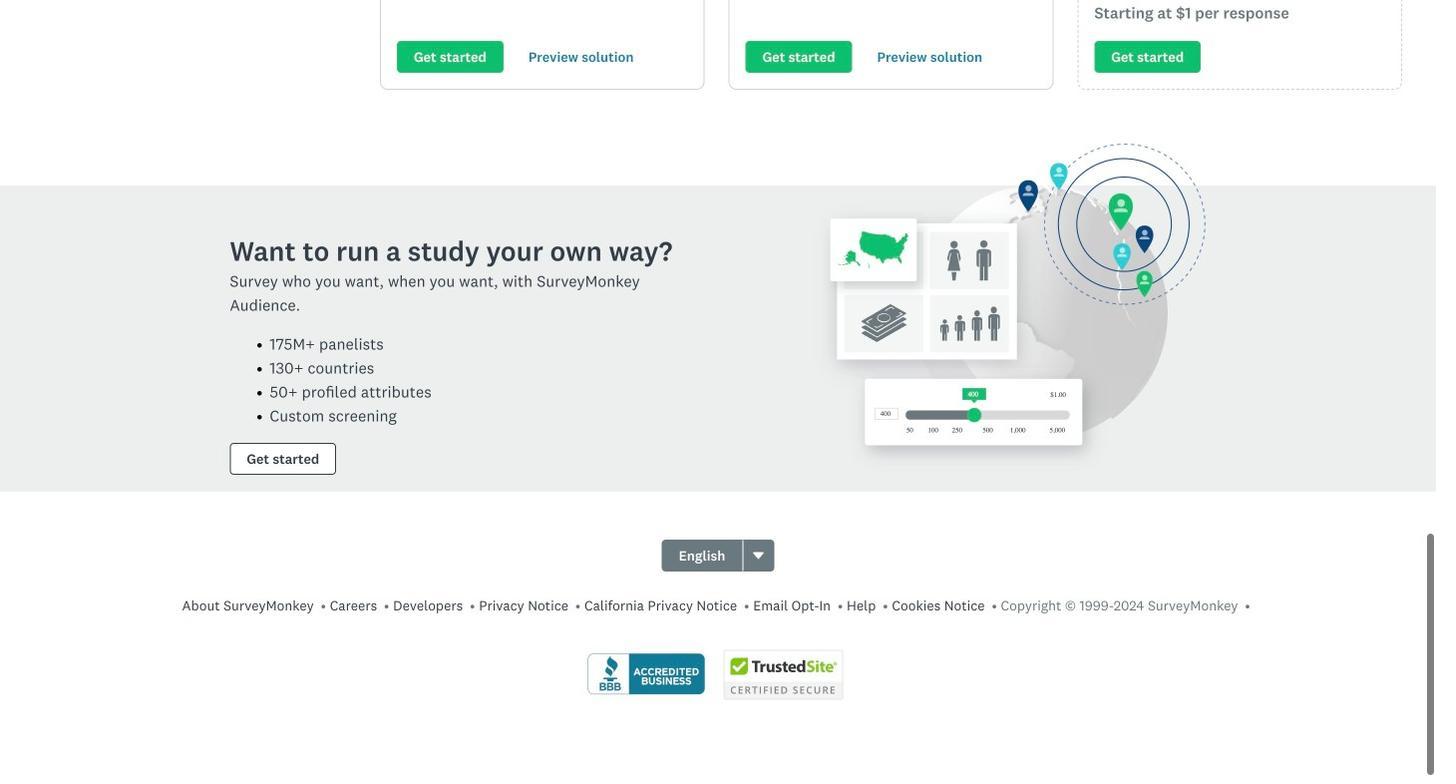 Task type: describe. For each thing, give the bounding box(es) containing it.
trustedsite helps keep you safe from identity theft, credit card fraud, spyware, spam, viruses and online scams image
[[724, 650, 843, 700]]

surveymonkey audience image
[[808, 144, 1207, 476]]



Task type: vqa. For each thing, say whether or not it's contained in the screenshot.
PRODUCTS ICON
no



Task type: locate. For each thing, give the bounding box(es) containing it.
group
[[662, 540, 774, 572]]

click to verify bbb accreditation and to see a bbb report. image
[[585, 651, 708, 698]]

language dropdown image
[[751, 549, 765, 563], [753, 552, 764, 559]]



